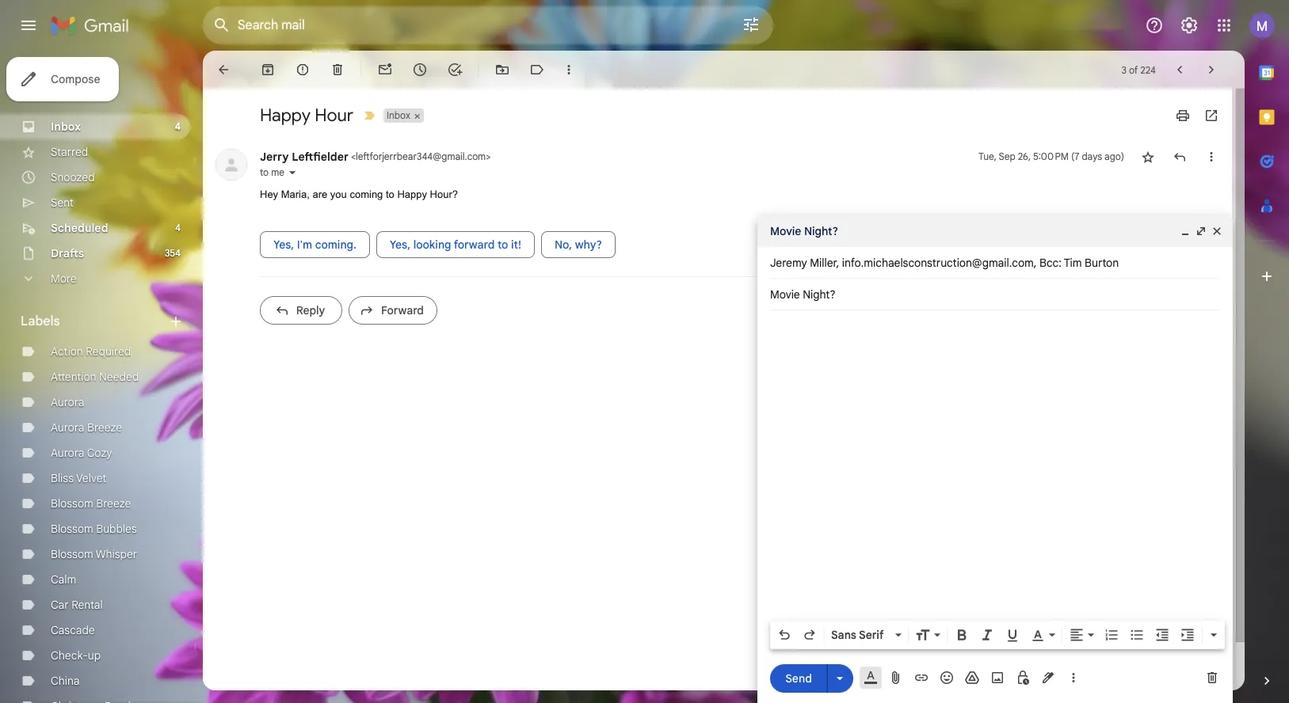 Task type: vqa. For each thing, say whether or not it's contained in the screenshot.
search mail icon on the left top
yes



Task type: locate. For each thing, give the bounding box(es) containing it.
0 vertical spatial to
[[260, 166, 269, 178]]

burton
[[1085, 256, 1119, 270]]

1 blossom from the top
[[51, 497, 93, 511]]

1 aurora from the top
[[51, 395, 84, 410]]

of
[[1129, 64, 1138, 76]]

4
[[175, 120, 181, 132], [175, 222, 181, 234]]

action
[[51, 345, 83, 359]]

aurora for aurora breeze
[[51, 421, 84, 435]]

more options image
[[1069, 670, 1078, 686]]

check-up
[[51, 649, 101, 663]]

1 vertical spatial aurora
[[51, 421, 84, 435]]

Search mail text field
[[238, 17, 697, 33]]

1 vertical spatial blossom
[[51, 522, 93, 536]]

,
[[836, 256, 839, 270], [1034, 256, 1037, 270]]

breeze for blossom breeze
[[96, 497, 131, 511]]

tab list
[[1245, 51, 1289, 647]]

sans serif
[[831, 628, 884, 643]]

inbox up starred
[[51, 120, 81, 134]]

settings image
[[1180, 16, 1199, 35]]

2 vertical spatial blossom
[[51, 548, 93, 562]]

0 vertical spatial 4
[[175, 120, 181, 132]]

bcc:
[[1040, 256, 1062, 270]]

blossom
[[51, 497, 93, 511], [51, 522, 93, 536], [51, 548, 93, 562]]

3 aurora from the top
[[51, 446, 84, 460]]

breeze for aurora breeze
[[87, 421, 122, 435]]

blossom down blossom breeze link
[[51, 522, 93, 536]]

scheduled
[[51, 221, 108, 235]]

2 , from the left
[[1034, 256, 1037, 270]]

calm
[[51, 573, 76, 587]]

underline ‪(⌘u)‬ image
[[1005, 628, 1021, 644]]

, down night?
[[836, 256, 839, 270]]

close image
[[1211, 225, 1223, 238]]

labels navigation
[[0, 51, 203, 704]]

aurora down aurora link
[[51, 421, 84, 435]]

bliss velvet link
[[51, 471, 106, 486]]

movie night?
[[770, 224, 838, 239]]

bliss
[[51, 471, 74, 486]]

pop out image
[[1195, 225, 1208, 238]]

drafts link
[[51, 246, 84, 261]]

advanced search options image
[[735, 9, 767, 40]]

1 horizontal spatial ,
[[1034, 256, 1037, 270]]

tue, sep 26, 5:00 pm (7 days ago)
[[979, 151, 1124, 162]]

jerry
[[260, 150, 289, 164]]

blossom up calm link
[[51, 548, 93, 562]]

snooze image
[[412, 62, 428, 78]]

3 blossom from the top
[[51, 548, 93, 562]]

sans
[[831, 628, 857, 643]]

car
[[51, 598, 69, 613]]

blossom down bliss velvet link
[[51, 497, 93, 511]]

to left me
[[260, 166, 269, 178]]

to
[[260, 166, 269, 178], [386, 189, 394, 200]]

None search field
[[203, 6, 773, 44]]

jeremy
[[770, 256, 807, 270]]

why?
[[575, 237, 602, 252]]

1 vertical spatial 4
[[175, 222, 181, 234]]

inbox up leftforjerrbear344@gmail.com
[[387, 109, 410, 121]]

1 horizontal spatial happy
[[397, 189, 427, 200]]

inbox for inbox link
[[51, 120, 81, 134]]

compose button
[[6, 57, 119, 101]]

1 horizontal spatial inbox
[[387, 109, 410, 121]]

0 vertical spatial aurora
[[51, 395, 84, 410]]

add to tasks image
[[447, 62, 463, 78]]

delete image
[[330, 62, 345, 78]]

snoozed
[[51, 170, 95, 185]]

me
[[271, 166, 284, 178]]

>
[[486, 151, 491, 162]]

redo ‪(⌘y)‬ image
[[802, 628, 818, 643]]

breeze up bubbles
[[96, 497, 131, 511]]

needed
[[99, 370, 139, 384]]

bold ‪(⌘b)‬ image
[[954, 628, 970, 643]]

sent
[[51, 196, 74, 210]]

no,
[[555, 237, 572, 252]]

scheduled link
[[51, 221, 108, 235]]

insert photo image
[[990, 670, 1006, 686]]

blossom bubbles link
[[51, 522, 137, 536]]

serif
[[859, 628, 884, 643]]

calm link
[[51, 573, 76, 587]]

<
[[351, 151, 356, 162]]

2 blossom from the top
[[51, 522, 93, 536]]

cascade
[[51, 624, 95, 638]]

, left bcc:
[[1034, 256, 1037, 270]]

0 vertical spatial blossom
[[51, 497, 93, 511]]

snoozed link
[[51, 170, 95, 185]]

china link
[[51, 674, 80, 689]]

attach files image
[[888, 670, 904, 686]]

labels heading
[[21, 314, 168, 330]]

blossom for blossom breeze
[[51, 497, 93, 511]]

1 vertical spatial to
[[386, 189, 394, 200]]

1 , from the left
[[836, 256, 839, 270]]

Message Body text field
[[770, 319, 1220, 616]]

0 horizontal spatial ,
[[836, 256, 839, 270]]

miller
[[810, 256, 836, 270]]

coming
[[350, 189, 383, 200]]

blossom for blossom whisper
[[51, 548, 93, 562]]

insert link ‪(⌘k)‬ image
[[914, 670, 929, 686]]

more image
[[561, 62, 577, 78]]

no, why? button
[[541, 231, 616, 258]]

breeze
[[87, 421, 122, 435], [96, 497, 131, 511]]

inbox inside labels navigation
[[51, 120, 81, 134]]

0 vertical spatial happy
[[260, 105, 311, 126]]

more formatting options image
[[1206, 628, 1222, 643]]

aurora down attention
[[51, 395, 84, 410]]

to right coming on the top of page
[[386, 189, 394, 200]]

0 vertical spatial breeze
[[87, 421, 122, 435]]

aurora cozy link
[[51, 446, 112, 460]]

up
[[88, 649, 101, 663]]

breeze up cozy
[[87, 421, 122, 435]]

1 vertical spatial breeze
[[96, 497, 131, 511]]

gmail image
[[51, 10, 137, 41]]

4 for scheduled
[[175, 222, 181, 234]]

insert emoji ‪(⌘⇧2)‬ image
[[939, 670, 955, 686]]

0 horizontal spatial inbox
[[51, 120, 81, 134]]

bulleted list ‪(⌘⇧8)‬ image
[[1129, 628, 1145, 643]]

inbox
[[387, 109, 410, 121], [51, 120, 81, 134]]

aurora breeze
[[51, 421, 122, 435]]

inbox inside inbox button
[[387, 109, 410, 121]]

indent less ‪(⌘[)‬ image
[[1155, 628, 1170, 643]]

224
[[1141, 64, 1156, 76]]

happy up jerry at the left of page
[[260, 105, 311, 126]]

1 vertical spatial happy
[[397, 189, 427, 200]]

blossom for blossom bubbles
[[51, 522, 93, 536]]

hour
[[315, 105, 353, 126]]

labels
[[21, 314, 60, 330]]

2 vertical spatial aurora
[[51, 446, 84, 460]]

inbox for inbox button
[[387, 109, 410, 121]]

rental
[[71, 598, 103, 613]]

more button
[[0, 266, 190, 292]]

1 horizontal spatial to
[[386, 189, 394, 200]]

aurora up bliss
[[51, 446, 84, 460]]

2 aurora from the top
[[51, 421, 84, 435]]

happy left hour?
[[397, 189, 427, 200]]

indent more ‪(⌘])‬ image
[[1180, 628, 1196, 643]]



Task type: describe. For each thing, give the bounding box(es) containing it.
back to inbox image
[[216, 62, 231, 78]]

car rental
[[51, 598, 103, 613]]

aurora breeze link
[[51, 421, 122, 435]]

jerry leftfielder cell
[[260, 150, 491, 164]]

354
[[165, 247, 181, 259]]

happy hour
[[260, 105, 353, 126]]

movie
[[770, 224, 801, 239]]

bubbles
[[96, 522, 137, 536]]

no, why?
[[555, 237, 602, 252]]

undo ‪(⌘z)‬ image
[[777, 628, 792, 643]]

toggle confidential mode image
[[1015, 670, 1031, 686]]

ago)
[[1105, 151, 1124, 162]]

labels image
[[529, 62, 545, 78]]

aurora for aurora cozy
[[51, 446, 84, 460]]

inbox button
[[384, 109, 412, 123]]

Not starred checkbox
[[1140, 149, 1156, 165]]

whisper
[[96, 548, 137, 562]]

car rental link
[[51, 598, 103, 613]]

sans serif option
[[828, 628, 892, 643]]

hour?
[[430, 189, 458, 200]]

you
[[330, 189, 347, 200]]

move to image
[[494, 62, 510, 78]]

blossom bubbles
[[51, 522, 137, 536]]

older image
[[1204, 62, 1219, 78]]

attention needed link
[[51, 370, 139, 384]]

cascade link
[[51, 624, 95, 638]]

to me
[[260, 166, 284, 178]]

5:00 pm
[[1033, 151, 1069, 162]]

check-up link
[[51, 649, 101, 663]]

drafts
[[51, 246, 84, 261]]

26,
[[1018, 151, 1031, 162]]

days
[[1082, 151, 1102, 162]]

starred
[[51, 145, 88, 159]]

3 of 224
[[1122, 64, 1156, 76]]

check-
[[51, 649, 88, 663]]

info.michaelsconstruction@gmail.com
[[842, 256, 1034, 270]]

archive image
[[260, 62, 276, 78]]

newer image
[[1172, 62, 1188, 78]]

(7
[[1071, 151, 1080, 162]]

hey
[[260, 189, 278, 200]]

night?
[[804, 224, 838, 239]]

tue, sep 26, 5:00 pm (7 days ago) cell
[[979, 149, 1124, 165]]

china
[[51, 674, 80, 689]]

discard draft ‪(⌘⇧d)‬ image
[[1204, 670, 1220, 686]]

jerry leftfielder < leftforjerrbear344@gmail.com >
[[260, 150, 491, 164]]

bliss velvet
[[51, 471, 106, 486]]

cozy
[[87, 446, 112, 460]]

aurora link
[[51, 395, 84, 410]]

0 horizontal spatial to
[[260, 166, 269, 178]]

italic ‪(⌘i)‬ image
[[979, 628, 995, 643]]

0 horizontal spatial happy
[[260, 105, 311, 126]]

blossom breeze link
[[51, 497, 131, 511]]

support image
[[1145, 16, 1164, 35]]

send
[[785, 672, 812, 686]]

tue,
[[979, 151, 997, 162]]

sep
[[999, 151, 1016, 162]]

jeremy miller , info.michaelsconstruction@gmail.com , bcc: tim burton
[[770, 256, 1119, 270]]

blossom whisper
[[51, 548, 137, 562]]

Subject field
[[770, 287, 1220, 303]]

search mail image
[[208, 11, 236, 40]]

maria,
[[281, 189, 310, 200]]

aurora cozy
[[51, 446, 112, 460]]

attention needed
[[51, 370, 139, 384]]

hey maria, are you coming to happy hour?
[[260, 189, 458, 200]]

movie night? dialog
[[758, 216, 1233, 704]]

velvet
[[76, 471, 106, 486]]

leftfielder
[[292, 150, 349, 164]]

action required
[[51, 345, 131, 359]]

sent link
[[51, 196, 74, 210]]

minimize image
[[1179, 225, 1192, 238]]

3
[[1122, 64, 1127, 76]]

numbered list ‪(⌘⇧7)‬ image
[[1104, 628, 1120, 643]]

insert files using drive image
[[964, 670, 980, 686]]

attention
[[51, 370, 96, 384]]

formatting options toolbar
[[770, 621, 1225, 650]]

starred link
[[51, 145, 88, 159]]

blossom whisper link
[[51, 548, 137, 562]]

main menu image
[[19, 16, 38, 35]]

not starred image
[[1140, 149, 1156, 165]]

tim
[[1064, 256, 1082, 270]]

more send options image
[[832, 671, 848, 687]]

action required link
[[51, 345, 131, 359]]

4 for inbox
[[175, 120, 181, 132]]

required
[[86, 345, 131, 359]]

aurora for aurora link
[[51, 395, 84, 410]]

leftforjerrbear344@gmail.com
[[356, 151, 486, 162]]

more
[[51, 272, 76, 286]]

inbox link
[[51, 120, 81, 134]]

are
[[313, 189, 327, 200]]

insert signature image
[[1040, 670, 1056, 686]]

compose
[[51, 72, 100, 86]]

blossom breeze
[[51, 497, 131, 511]]

report spam image
[[295, 62, 311, 78]]



